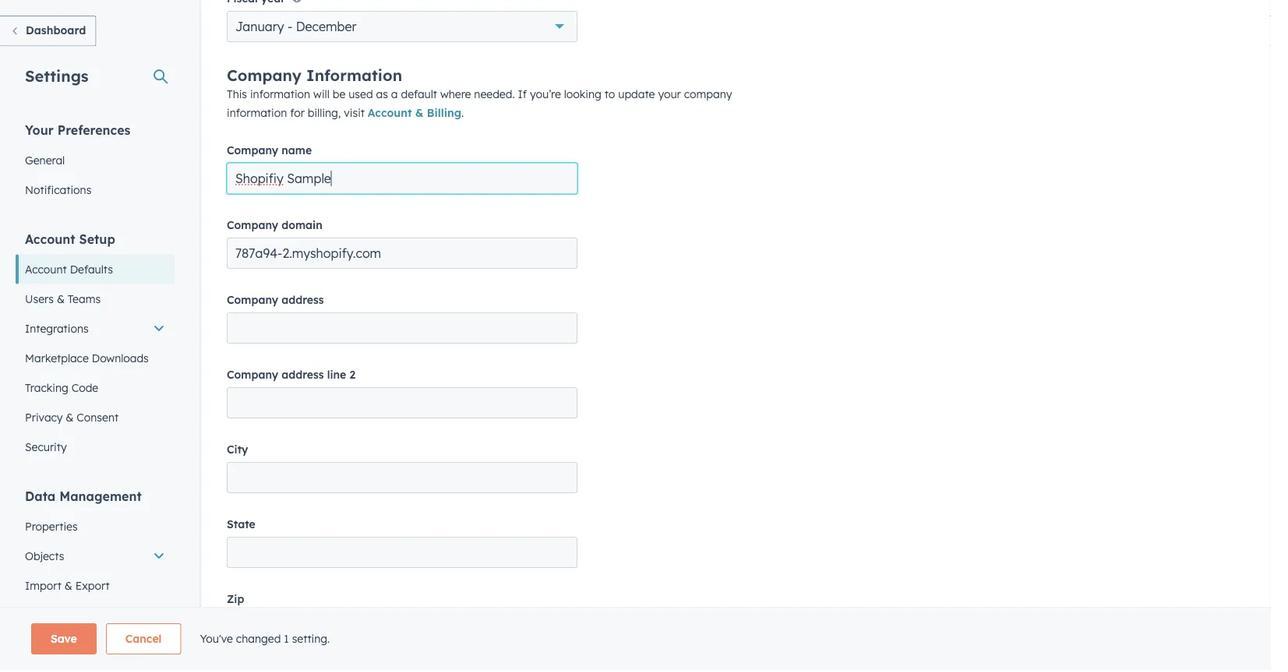 Task type: vqa. For each thing, say whether or not it's contained in the screenshot.
the Contacts inside the popup button
no



Task type: locate. For each thing, give the bounding box(es) containing it.
integrations button
[[16, 314, 175, 343]]

1 vertical spatial account
[[25, 231, 75, 247]]

management
[[59, 489, 142, 504]]

0 vertical spatial address
[[282, 293, 324, 307]]

to
[[605, 87, 616, 101]]

data management
[[25, 489, 142, 504]]

0 vertical spatial account
[[368, 106, 412, 120]]

company for company address
[[227, 293, 279, 307]]

-
[[288, 19, 293, 34]]

company for company domain
[[227, 218, 279, 232]]

save button
[[31, 624, 97, 655]]

& inside 'link'
[[57, 292, 65, 306]]

city
[[227, 443, 248, 457]]

3 company from the top
[[227, 218, 279, 232]]

& for consent
[[66, 411, 74, 424]]

& left 'export'
[[65, 579, 72, 593]]

1 address from the top
[[282, 293, 324, 307]]

2 company from the top
[[227, 144, 279, 157]]

data
[[25, 489, 56, 504]]

company address
[[227, 293, 324, 307]]

export
[[75, 579, 110, 593]]

zip
[[227, 593, 244, 606]]

information
[[250, 87, 310, 101], [227, 106, 287, 120]]

security
[[25, 440, 67, 454]]

update
[[619, 87, 655, 101]]

looking
[[564, 87, 602, 101]]

company information
[[227, 66, 402, 85]]

account up account defaults
[[25, 231, 75, 247]]

users
[[25, 292, 54, 306]]

settings
[[25, 66, 89, 85]]

privacy & consent link
[[16, 403, 175, 432]]

where
[[441, 87, 471, 101]]

company for company information
[[227, 66, 302, 85]]

account up users
[[25, 262, 67, 276]]

& for export
[[65, 579, 72, 593]]

downloads
[[92, 351, 149, 365]]

2 address from the top
[[282, 368, 324, 382]]

needed.
[[474, 87, 515, 101]]

import & export link
[[16, 571, 175, 601]]

this information will be used as a default where needed. if you're looking to update your company information for billing, visit
[[227, 87, 733, 120]]

City text field
[[227, 462, 578, 494]]

account inside account defaults link
[[25, 262, 67, 276]]

be
[[333, 87, 346, 101]]

account & billing link
[[368, 106, 462, 120]]

objects button
[[16, 542, 175, 571]]

visit
[[344, 106, 365, 120]]

your
[[25, 122, 54, 138]]

general link
[[16, 145, 175, 175]]

objects
[[25, 549, 64, 563]]

&
[[415, 106, 424, 120], [57, 292, 65, 306], [66, 411, 74, 424], [65, 579, 72, 593]]

1 company from the top
[[227, 66, 302, 85]]

Company address text field
[[227, 313, 578, 344]]

you've
[[200, 632, 233, 646]]

information down this
[[227, 106, 287, 120]]

notifications
[[25, 183, 92, 197]]

2 vertical spatial account
[[25, 262, 67, 276]]

account defaults link
[[16, 255, 175, 284]]

account down a
[[368, 106, 412, 120]]

& right users
[[57, 292, 65, 306]]

account
[[368, 106, 412, 120], [25, 231, 75, 247], [25, 262, 67, 276]]

company
[[227, 66, 302, 85], [227, 144, 279, 157], [227, 218, 279, 232], [227, 293, 279, 307], [227, 368, 279, 382]]

2
[[350, 368, 356, 382]]

information up for
[[250, 87, 310, 101]]

billing
[[427, 106, 462, 120]]

teams
[[68, 292, 101, 306]]

1 vertical spatial address
[[282, 368, 324, 382]]

4 company from the top
[[227, 293, 279, 307]]

name
[[282, 144, 312, 157]]

account for account & billing .
[[368, 106, 412, 120]]

a
[[391, 87, 398, 101]]

account for account setup
[[25, 231, 75, 247]]

company for company name
[[227, 144, 279, 157]]

save
[[51, 632, 77, 646]]

consent
[[77, 411, 119, 424]]

address left line
[[282, 368, 324, 382]]

january - december button
[[227, 11, 578, 42]]

& right privacy
[[66, 411, 74, 424]]

Company address line 2 text field
[[227, 388, 578, 419]]

address down domain
[[282, 293, 324, 307]]

5 company from the top
[[227, 368, 279, 382]]

.
[[462, 106, 464, 120]]

used
[[349, 87, 373, 101]]

& down the default
[[415, 106, 424, 120]]

account for account defaults
[[25, 262, 67, 276]]

privacy & consent
[[25, 411, 119, 424]]

users & teams
[[25, 292, 101, 306]]

address
[[282, 293, 324, 307], [282, 368, 324, 382]]

tracking code
[[25, 381, 98, 395]]

january
[[235, 19, 284, 34]]

information
[[306, 66, 402, 85]]

defaults
[[70, 262, 113, 276]]

& inside 'data management' element
[[65, 579, 72, 593]]

code
[[72, 381, 98, 395]]



Task type: describe. For each thing, give the bounding box(es) containing it.
company
[[684, 87, 733, 101]]

import & export
[[25, 579, 110, 593]]

marketplace
[[25, 351, 89, 365]]

you're
[[530, 87, 561, 101]]

Zip text field
[[227, 612, 578, 643]]

default
[[401, 87, 437, 101]]

company for company address line 2
[[227, 368, 279, 382]]

0 vertical spatial information
[[250, 87, 310, 101]]

january - december
[[235, 19, 357, 34]]

december
[[296, 19, 357, 34]]

State text field
[[227, 537, 578, 568]]

data management element
[[16, 488, 175, 630]]

cancel
[[125, 632, 162, 646]]

marketplace downloads
[[25, 351, 149, 365]]

Company domain text field
[[227, 238, 578, 269]]

address for company address
[[282, 293, 324, 307]]

setting.
[[292, 632, 330, 646]]

dashboard link
[[0, 16, 96, 46]]

security link
[[16, 432, 175, 462]]

account defaults
[[25, 262, 113, 276]]

domain
[[282, 218, 323, 232]]

general
[[25, 153, 65, 167]]

cancel button
[[106, 624, 181, 655]]

import
[[25, 579, 62, 593]]

properties link
[[16, 512, 175, 542]]

this
[[227, 87, 247, 101]]

line
[[327, 368, 346, 382]]

company address line 2
[[227, 368, 356, 382]]

privacy
[[25, 411, 63, 424]]

company name
[[227, 144, 312, 157]]

will
[[314, 87, 330, 101]]

you've changed 1 setting.
[[200, 632, 330, 646]]

address for company address line 2
[[282, 368, 324, 382]]

dashboard
[[26, 23, 86, 37]]

account & billing .
[[368, 106, 464, 120]]

marketplace downloads link
[[16, 343, 175, 373]]

1
[[284, 632, 289, 646]]

& for teams
[[57, 292, 65, 306]]

billing,
[[308, 106, 341, 120]]

your preferences
[[25, 122, 131, 138]]

users & teams link
[[16, 284, 175, 314]]

for
[[290, 106, 305, 120]]

company domain
[[227, 218, 323, 232]]

1 vertical spatial information
[[227, 106, 287, 120]]

state
[[227, 518, 256, 531]]

your
[[658, 87, 681, 101]]

properties
[[25, 520, 78, 533]]

& for billing
[[415, 106, 424, 120]]

account setup element
[[16, 230, 175, 462]]

tracking code link
[[16, 373, 175, 403]]

account setup
[[25, 231, 115, 247]]

setup
[[79, 231, 115, 247]]

integrations
[[25, 322, 89, 335]]

changed
[[236, 632, 281, 646]]

as
[[376, 87, 388, 101]]

your preferences element
[[16, 121, 175, 205]]

Company name text field
[[227, 163, 578, 194]]

tracking
[[25, 381, 68, 395]]

preferences
[[57, 122, 131, 138]]

if
[[518, 87, 527, 101]]

notifications link
[[16, 175, 175, 205]]



